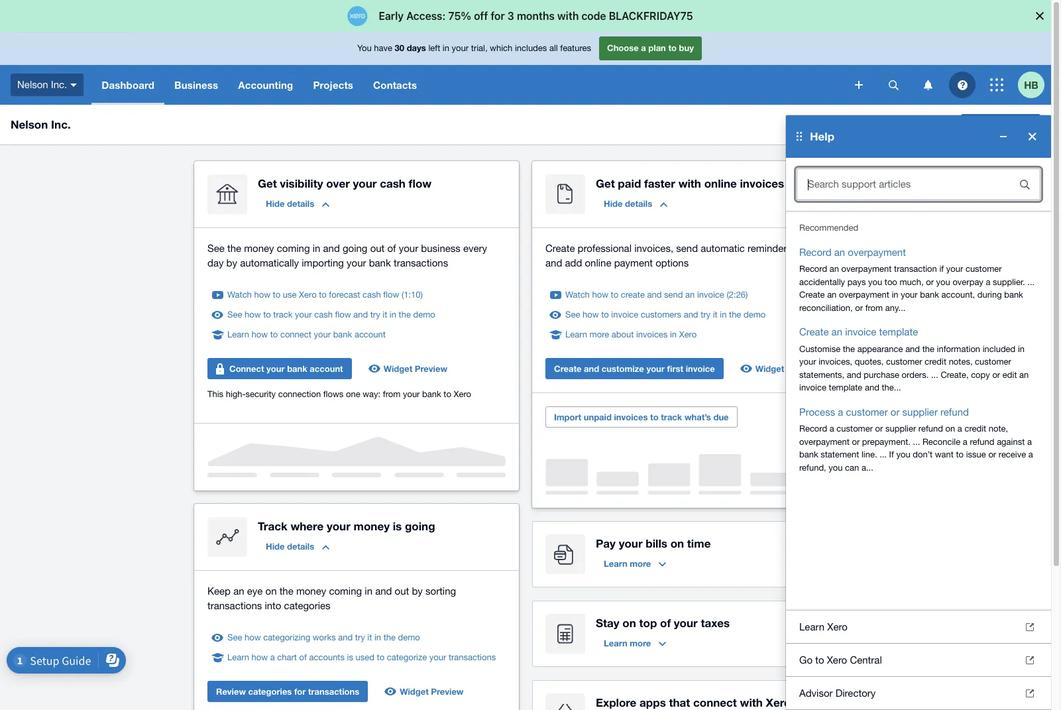 Task type: describe. For each thing, give the bounding box(es) containing it.
top
[[639, 616, 657, 630]]

clients,
[[806, 243, 838, 254]]

2 horizontal spatial money
[[354, 519, 390, 533]]

0 vertical spatial cash
[[380, 176, 406, 190]]

help banner
[[0, 32, 1052, 710]]

create an invoice template customise the appearance and the information included in your invoices, quotes, customer credit notes, customer statements, and purchase orders. ... create, copy or edit an invoice template and the...
[[800, 326, 1029, 393]]

(2:26)
[[727, 290, 748, 300]]

widget down categorize
[[400, 686, 429, 697]]

onboarding help options for new xero users group
[[786, 709, 1052, 710]]

statement
[[821, 450, 859, 459]]

which
[[490, 43, 513, 53]]

edit
[[1003, 370, 1017, 380]]

customise
[[800, 344, 841, 354]]

copy
[[971, 370, 990, 380]]

business
[[174, 79, 218, 91]]

0 horizontal spatial from
[[383, 389, 401, 399]]

about
[[612, 330, 634, 339]]

widget preview for flow
[[384, 363, 448, 374]]

how for create
[[592, 290, 609, 300]]

your left taxes
[[674, 616, 698, 630]]

an inside the keep an eye on the money coming in and out by sorting transactions into categories
[[233, 585, 244, 597]]

want
[[935, 450, 954, 459]]

your right over
[[353, 176, 377, 190]]

on inside process a customer or supplier refund record a customer or supplier refund on a credit note, overpayment or prepayment. ... reconcile a refund against a bank statement line. ... if you don't want to issue or receive a refund, you can a...
[[946, 424, 956, 434]]

the inside the keep an eye on the money coming in and out by sorting transactions into categories
[[280, 585, 294, 597]]

1 vertical spatial nelson inc.
[[11, 117, 71, 131]]

track inside button
[[661, 412, 682, 422]]

you down statement
[[829, 462, 843, 472]]

or down the...
[[891, 406, 900, 417]]

unpaid
[[584, 412, 612, 422]]

how for works
[[245, 633, 261, 642]]

2 external link opens in new tab image from the top
[[1026, 689, 1034, 697]]

1 vertical spatial inc.
[[51, 117, 71, 131]]

demo down (2:26)
[[744, 310, 766, 320]]

payment
[[614, 257, 653, 269]]

collapse help menu image
[[991, 123, 1017, 150]]

days
[[407, 43, 426, 53]]

hide for paid
[[604, 198, 623, 209]]

categorizing
[[263, 633, 310, 642]]

or right much,
[[926, 277, 934, 287]]

on inside the keep an eye on the money coming in and out by sorting transactions into categories
[[266, 585, 277, 597]]

stay
[[596, 616, 620, 630]]

bank down supplier. on the right
[[1005, 290, 1024, 300]]

your inside learn how to connect your bank account link
[[314, 330, 331, 339]]

get paid faster with online invoices
[[596, 176, 784, 190]]

... inside record an overpayment record an overpayment transaction if your customer accidentally pays you too much, or you overpay a supplier. ... create an overpayment in your bank account, during bank reconciliation, or from any...
[[1028, 277, 1035, 287]]

your left business
[[399, 243, 418, 254]]

plan
[[649, 43, 666, 53]]

you down if
[[937, 277, 951, 287]]

your inside create and customize your first invoice button
[[647, 363, 665, 374]]

learn left about
[[566, 330, 587, 339]]

an down "recommended"
[[835, 246, 845, 258]]

your right pay on the bottom of the page
[[619, 536, 643, 550]]

a right the against
[[1028, 437, 1032, 447]]

learn more for on
[[604, 638, 651, 648]]

track where your money is going
[[258, 519, 435, 533]]

sorting
[[426, 585, 456, 597]]

navigation inside help banner
[[92, 65, 846, 105]]

record inside process a customer or supplier refund record a customer or supplier refund on a credit note, overpayment or prepayment. ... reconcile a refund against a bank statement line. ... if you don't want to issue or receive a refund, you can a...
[[800, 424, 828, 434]]

features
[[560, 43, 591, 53]]

money inside see the money coming in and going out of your business every day by automatically importing your bank transactions
[[244, 243, 274, 254]]

forecast
[[329, 290, 360, 300]]

create and customize your first invoice button
[[546, 358, 724, 379]]

purchase
[[864, 370, 900, 380]]

get for get paid faster with online invoices
[[596, 176, 615, 190]]

this
[[208, 389, 223, 399]]

recommended element
[[800, 245, 1038, 474]]

invoice inside button
[[686, 363, 715, 374]]

widget for invoices
[[756, 363, 785, 374]]

watch how to use xero to forecast cash flow (1:10) link
[[227, 288, 423, 302]]

hide details button for visibility
[[258, 193, 338, 214]]

business button
[[164, 65, 228, 105]]

security
[[246, 389, 276, 399]]

an up see how to invoice customers and try it in the demo
[[686, 290, 695, 300]]

invoice left (2:26)
[[697, 290, 725, 300]]

0 horizontal spatial try
[[355, 633, 365, 642]]

bank down much,
[[920, 290, 939, 300]]

create for create and customize your first invoice
[[554, 363, 582, 374]]

learn down pay on the bottom of the page
[[604, 558, 628, 569]]

Search support articles field
[[798, 172, 1004, 197]]

customize
[[602, 363, 644, 374]]

2 vertical spatial refund
[[970, 437, 995, 447]]

create for create professional invoices, send automatic reminders to clients, and add online payment options
[[546, 243, 575, 254]]

create for create an invoice template customise the appearance and the information included in your invoices, quotes, customer credit notes, customer statements, and purchase orders. ... create, copy or edit an invoice template and the...
[[800, 326, 829, 337]]

overpayment up the pays
[[842, 264, 892, 274]]

transactions inside button
[[308, 686, 359, 697]]

customer down the...
[[846, 406, 888, 417]]

demo down (1:10)
[[413, 310, 435, 320]]

a...
[[862, 462, 874, 472]]

projects
[[313, 79, 353, 91]]

send inside watch how to create and send an invoice (2:26) link
[[664, 290, 683, 300]]

the down create an invoice template link
[[843, 344, 855, 354]]

learn more about invoices in xero link
[[566, 328, 697, 341]]

advisor
[[800, 687, 833, 698]]

or up statement
[[852, 437, 860, 447]]

see how to track your cash flow and try it in the demo
[[227, 310, 435, 320]]

the up orders.
[[923, 344, 935, 354]]

out inside see the money coming in and going out of your business every day by automatically importing your bank transactions
[[370, 243, 385, 254]]

a down process
[[830, 424, 835, 434]]

or up the prepayment.
[[876, 424, 883, 434]]

options
[[656, 257, 689, 269]]

on left top at the right bottom
[[623, 616, 636, 630]]

an up the customise
[[832, 326, 843, 337]]

your right way:
[[403, 389, 420, 399]]

0 vertical spatial track
[[273, 310, 293, 320]]

any...
[[886, 303, 906, 313]]

hide for where
[[266, 541, 285, 552]]

online inside create professional invoices, send automatic reminders to clients, and add online payment options
[[585, 257, 612, 269]]

invoices inside import unpaid invoices to track what's due button
[[614, 412, 648, 422]]

widget preview button for invoices
[[734, 358, 827, 379]]

categories inside button
[[248, 686, 292, 697]]

1 horizontal spatial try
[[370, 310, 380, 320]]

invoices icon image
[[546, 174, 585, 214]]

in inside create an invoice template customise the appearance and the information included in your invoices, quotes, customer credit notes, customer statements, and purchase orders. ... create, copy or edit an invoice template and the...
[[1018, 344, 1025, 354]]

invoices, inside create an invoice template customise the appearance and the information included in your invoices, quotes, customer credit notes, customer statements, and purchase orders. ... create, copy or edit an invoice template and the...
[[819, 357, 853, 367]]

and right customers
[[684, 310, 699, 320]]

overpay
[[953, 277, 984, 287]]

account,
[[942, 290, 975, 300]]

the up categorize
[[384, 633, 396, 642]]

you
[[357, 43, 372, 53]]

an up reconciliation,
[[828, 290, 837, 300]]

over
[[326, 176, 350, 190]]

your inside you have 30 days left in your trial, which includes all features
[[452, 43, 469, 53]]

hb button
[[1018, 65, 1052, 105]]

and down 'purchase'
[[865, 383, 880, 393]]

learn down 'stay'
[[604, 638, 628, 648]]

svg image
[[70, 83, 77, 87]]

track
[[258, 519, 288, 533]]

submit search image
[[1012, 171, 1038, 198]]

accidentally
[[800, 277, 845, 287]]

connect for with
[[694, 696, 737, 709]]

you left too
[[869, 277, 883, 287]]

review categories for transactions
[[216, 686, 359, 697]]

issue
[[966, 450, 986, 459]]

a up issue
[[963, 437, 968, 447]]

2 horizontal spatial try
[[701, 310, 711, 320]]

all
[[550, 43, 558, 53]]

bank inside process a customer or supplier refund record a customer or supplier refund on a credit note, overpayment or prepayment. ... reconcile a refund against a bank statement line. ... if you don't want to issue or receive a refund, you can a...
[[800, 450, 819, 459]]

you can click and drag the help menu image
[[797, 132, 802, 141]]

hide details for paid
[[604, 198, 653, 209]]

flow inside 'see how to track your cash flow and try it in the demo' link
[[335, 310, 351, 320]]

1 external link opens in new tab image from the top
[[1026, 623, 1034, 631]]

help group
[[786, 115, 1052, 710]]

coming inside the keep an eye on the money coming in and out by sorting transactions into categories
[[329, 585, 362, 597]]

and up customers
[[647, 290, 662, 300]]

how for chart
[[252, 652, 268, 662]]

get visibility over your cash flow
[[258, 176, 432, 190]]

to inside button
[[650, 412, 659, 422]]

transactions right categorize
[[449, 652, 496, 662]]

flow inside watch how to use xero to forecast cash flow (1:10) link
[[383, 290, 399, 300]]

review categories for transactions button
[[208, 681, 368, 702]]

widget for flow
[[384, 363, 413, 374]]

bills icon image
[[546, 534, 585, 574]]

connect your bank account
[[229, 363, 343, 374]]

and inside create professional invoices, send automatic reminders to clients, and add online payment options
[[546, 257, 562, 269]]

apps
[[640, 696, 666, 709]]

invoice up about
[[612, 310, 639, 320]]

you have 30 days left in your trial, which includes all features
[[357, 43, 591, 53]]

hide details button for where
[[258, 536, 338, 557]]

... left if
[[880, 450, 887, 459]]

of inside see the money coming in and going out of your business every day by automatically importing your bank transactions
[[388, 243, 396, 254]]

and up orders.
[[906, 344, 920, 354]]

out inside the keep an eye on the money coming in and out by sorting transactions into categories
[[395, 585, 409, 597]]

in inside see the money coming in and going out of your business every day by automatically importing your bank transactions
[[313, 243, 320, 254]]

create and customize your first invoice
[[554, 363, 715, 374]]

buy
[[679, 43, 694, 53]]

review
[[216, 686, 246, 697]]

the down (1:10)
[[399, 310, 411, 320]]

the down (2:26)
[[729, 310, 741, 320]]

how for connect
[[252, 330, 268, 339]]

more for on
[[630, 638, 651, 648]]

your inside the learn how a chart of accounts is used to categorize your transactions link
[[429, 652, 446, 662]]

coming inside see the money coming in and going out of your business every day by automatically importing your bank transactions
[[277, 243, 310, 254]]

1 horizontal spatial account
[[355, 330, 386, 339]]

too
[[885, 277, 898, 287]]

learn up review on the left bottom of the page
[[227, 652, 249, 662]]

automatically
[[240, 257, 299, 269]]

import unpaid invoices to track what's due
[[554, 412, 729, 422]]

customer down included on the right top
[[975, 357, 1012, 367]]

that
[[669, 696, 690, 709]]

business
[[421, 243, 461, 254]]

bank inside button
[[287, 363, 307, 374]]

demo up categorize
[[398, 633, 420, 642]]

prepayment.
[[862, 437, 911, 447]]

external link opens in new tab image
[[1026, 656, 1034, 664]]

is inside the learn how a chart of accounts is used to categorize your transactions link
[[347, 652, 353, 662]]

way:
[[363, 389, 381, 399]]

supplier.
[[993, 277, 1026, 287]]

your right the importing
[[347, 257, 366, 269]]

invoices preview bar graph image
[[546, 454, 844, 495]]

chart
[[277, 652, 297, 662]]

receive
[[999, 450, 1026, 459]]

central
[[850, 654, 882, 665]]

bank down 'see how to track your cash flow and try it in the demo' link
[[333, 330, 352, 339]]

your down much,
[[901, 290, 918, 300]]

one
[[346, 389, 360, 399]]

you right if
[[897, 450, 911, 459]]

and inside the keep an eye on the money coming in and out by sorting transactions into categories
[[375, 585, 392, 597]]

by inside the keep an eye on the money coming in and out by sorting transactions into categories
[[412, 585, 423, 597]]

or inside create an invoice template customise the appearance and the information included in your invoices, quotes, customer credit notes, customer statements, and purchase orders. ... create, copy or edit an invoice template and the...
[[993, 370, 1001, 380]]

1 horizontal spatial it
[[383, 310, 387, 320]]

your right where
[[327, 519, 351, 533]]

from inside record an overpayment record an overpayment transaction if your customer accidentally pays you too much, or you overpay a supplier. ... create an overpayment in your bank account, during bank reconciliation, or from any...
[[866, 303, 883, 313]]

a right receive
[[1029, 450, 1033, 459]]

learn how a chart of accounts is used to categorize your transactions
[[227, 652, 496, 662]]

taxes icon image
[[546, 614, 585, 654]]

watch how to create and send an invoice (2:26)
[[566, 290, 748, 300]]

invoice up appearance
[[845, 326, 877, 337]]

information
[[937, 344, 981, 354]]

customer up orders.
[[886, 357, 923, 367]]

a left plan
[[641, 43, 646, 53]]

account inside button
[[310, 363, 343, 374]]

refund,
[[800, 462, 827, 472]]

learn more button for your
[[596, 553, 674, 574]]

in inside record an overpayment record an overpayment transaction if your customer accidentally pays you too much, or you overpay a supplier. ... create an overpayment in your bank account, during bank reconciliation, or from any...
[[892, 290, 899, 300]]

learn more about invoices in xero
[[566, 330, 697, 339]]

how for invoice
[[583, 310, 599, 320]]



Task type: locate. For each thing, give the bounding box(es) containing it.
contacts
[[373, 79, 417, 91]]

from
[[866, 303, 883, 313], [383, 389, 401, 399]]

how for use
[[254, 290, 271, 300]]

0 vertical spatial record
[[800, 246, 832, 258]]

2 vertical spatial more
[[630, 638, 651, 648]]

1 horizontal spatial flow
[[383, 290, 399, 300]]

get for get visibility over your cash flow
[[258, 176, 277, 190]]

supplier
[[903, 406, 938, 417], [886, 424, 916, 434]]

create down 'accidentally'
[[800, 290, 825, 300]]

learn up connect
[[227, 330, 249, 339]]

1 get from the left
[[258, 176, 277, 190]]

more down pay your bills on time
[[630, 558, 651, 569]]

1 learn more from the top
[[604, 558, 651, 569]]

1 record from the top
[[800, 246, 832, 258]]

accounts
[[309, 652, 345, 662]]

0 vertical spatial nelson inc.
[[17, 79, 67, 90]]

nelson inc. inside nelson inc. popup button
[[17, 79, 67, 90]]

invoice down statements,
[[800, 383, 827, 393]]

0 horizontal spatial of
[[299, 652, 307, 662]]

try right customers
[[701, 310, 711, 320]]

... right supplier. on the right
[[1028, 277, 1035, 287]]

the up into
[[280, 585, 294, 597]]

see
[[208, 243, 225, 254], [227, 310, 242, 320], [566, 310, 580, 320], [227, 633, 242, 642]]

details for where
[[287, 541, 314, 552]]

explore apps that connect with xero
[[596, 696, 791, 709]]

create inside create an invoice template customise the appearance and the information included in your invoices, quotes, customer credit notes, customer statements, and purchase orders. ... create, copy or edit an invoice template and the...
[[800, 326, 829, 337]]

transactions inside see the money coming in and going out of your business every day by automatically importing your bank transactions
[[394, 257, 448, 269]]

and inside see the money coming in and going out of your business every day by automatically importing your bank transactions
[[323, 243, 340, 254]]

trial,
[[471, 43, 488, 53]]

0 vertical spatial credit
[[925, 357, 947, 367]]

transactions inside the keep an eye on the money coming in and out by sorting transactions into categories
[[208, 600, 262, 611]]

your right categorize
[[429, 652, 446, 662]]

account
[[355, 330, 386, 339], [310, 363, 343, 374]]

hb
[[1024, 79, 1039, 91]]

1 vertical spatial invoices
[[636, 330, 668, 339]]

into
[[265, 600, 281, 611]]

1 vertical spatial out
[[395, 585, 409, 597]]

nelson inside popup button
[[17, 79, 48, 90]]

your
[[452, 43, 469, 53], [353, 176, 377, 190], [399, 243, 418, 254], [347, 257, 366, 269], [947, 264, 964, 274], [901, 290, 918, 300], [295, 310, 312, 320], [314, 330, 331, 339], [800, 357, 817, 367], [267, 363, 285, 374], [647, 363, 665, 374], [403, 389, 420, 399], [327, 519, 351, 533], [619, 536, 643, 550], [674, 616, 698, 630], [429, 652, 446, 662]]

0 vertical spatial from
[[866, 303, 883, 313]]

send up options
[[676, 243, 698, 254]]

1 horizontal spatial template
[[880, 326, 918, 337]]

learn more button down top at the right bottom
[[596, 633, 674, 654]]

hide details for where
[[266, 541, 314, 552]]

how for track
[[245, 310, 261, 320]]

external link opens in new tab image
[[1026, 623, 1034, 631], [1026, 689, 1034, 697]]

0 vertical spatial refund
[[941, 406, 969, 417]]

your inside connect your bank account button
[[267, 363, 285, 374]]

refund
[[941, 406, 969, 417], [919, 424, 943, 434], [970, 437, 995, 447]]

0 vertical spatial is
[[393, 519, 402, 533]]

0 vertical spatial of
[[388, 243, 396, 254]]

out left business
[[370, 243, 385, 254]]

to
[[669, 43, 677, 53], [795, 243, 804, 254], [273, 290, 281, 300], [319, 290, 327, 300], [611, 290, 619, 300], [263, 310, 271, 320], [601, 310, 609, 320], [270, 330, 278, 339], [444, 389, 451, 399], [650, 412, 659, 422], [956, 450, 964, 459], [377, 652, 385, 662], [816, 654, 824, 665]]

learn how to connect your bank account
[[227, 330, 386, 339]]

cash inside watch how to use xero to forecast cash flow (1:10) link
[[363, 290, 381, 300]]

an right edit in the bottom right of the page
[[1020, 370, 1029, 380]]

banking icon image
[[208, 174, 247, 214]]

widget preview button for flow
[[362, 358, 455, 379]]

learn
[[227, 330, 249, 339], [566, 330, 587, 339], [604, 558, 628, 569], [800, 621, 825, 632], [604, 638, 628, 648], [227, 652, 249, 662]]

0 vertical spatial more
[[590, 330, 609, 339]]

(1:10)
[[402, 290, 423, 300]]

0 vertical spatial invoices,
[[635, 243, 674, 254]]

2 vertical spatial cash
[[314, 310, 333, 320]]

overpayment down the pays
[[839, 290, 890, 300]]

see inside 'see how to track your cash flow and try it in the demo' link
[[227, 310, 242, 320]]

categories right into
[[284, 600, 331, 611]]

with right faster
[[679, 176, 701, 190]]

details down where
[[287, 541, 314, 552]]

0 vertical spatial inc.
[[51, 79, 67, 90]]

by inside see the money coming in and going out of your business every day by automatically importing your bank transactions
[[226, 257, 237, 269]]

track left what's
[[661, 412, 682, 422]]

on up reconcile
[[946, 424, 956, 434]]

eye
[[247, 585, 263, 597]]

keep
[[208, 585, 231, 597]]

send up see how to invoice customers and try it in the demo
[[664, 290, 683, 300]]

0 horizontal spatial watch
[[227, 290, 252, 300]]

details for visibility
[[287, 198, 314, 209]]

1 vertical spatial money
[[354, 519, 390, 533]]

1 vertical spatial online
[[585, 257, 612, 269]]

your right connect
[[267, 363, 285, 374]]

... up don't
[[913, 437, 920, 447]]

demo
[[413, 310, 435, 320], [744, 310, 766, 320], [398, 633, 420, 642]]

watch how to use xero to forecast cash flow (1:10)
[[227, 290, 423, 300]]

learn more down 'stay'
[[604, 638, 651, 648]]

0 horizontal spatial flow
[[335, 310, 351, 320]]

1 vertical spatial template
[[829, 383, 863, 393]]

1 vertical spatial record
[[800, 264, 828, 274]]

1 vertical spatial going
[[405, 519, 435, 533]]

0 horizontal spatial out
[[370, 243, 385, 254]]

and right works
[[338, 633, 353, 642]]

0 vertical spatial learn more
[[604, 558, 651, 569]]

of right chart
[[299, 652, 307, 662]]

overpayment
[[848, 246, 906, 258], [842, 264, 892, 274], [839, 290, 890, 300], [800, 437, 850, 447]]

0 vertical spatial account
[[355, 330, 386, 339]]

explore
[[596, 696, 637, 709]]

1 horizontal spatial money
[[296, 585, 326, 597]]

to inside process a customer or supplier refund record a customer or supplier refund on a credit note, overpayment or prepayment. ... reconcile a refund against a bank statement line. ... if you don't want to issue or receive a refund, you can a...
[[956, 450, 964, 459]]

you
[[869, 277, 883, 287], [937, 277, 951, 287], [897, 450, 911, 459], [829, 462, 843, 472]]

0 horizontal spatial credit
[[925, 357, 947, 367]]

track
[[273, 310, 293, 320], [661, 412, 682, 422]]

add
[[565, 257, 582, 269]]

2 learn more button from the top
[[596, 633, 674, 654]]

see for see the money coming in and going out of your business every day by automatically importing your bank transactions
[[208, 243, 225, 254]]

overpayment up too
[[848, 246, 906, 258]]

1 vertical spatial supplier
[[886, 424, 916, 434]]

paid
[[618, 176, 641, 190]]

widget preview for invoices
[[756, 363, 819, 374]]

external link opens in new tab image down external link opens in new tab image
[[1026, 689, 1034, 697]]

advisor directory
[[800, 687, 876, 698]]

widget preview button down categorize
[[379, 681, 472, 702]]

... inside create an invoice template customise the appearance and the information included in your invoices, quotes, customer credit notes, customer statements, and purchase orders. ... create, copy or edit an invoice template and the...
[[931, 370, 939, 380]]

create inside record an overpayment record an overpayment transaction if your customer accidentally pays you too much, or you overpay a supplier. ... create an overpayment in your bank account, during bank reconciliation, or from any...
[[800, 290, 825, 300]]

1 horizontal spatial from
[[866, 303, 883, 313]]

and inside button
[[584, 363, 599, 374]]

0 vertical spatial connect
[[280, 330, 312, 339]]

coming
[[277, 243, 310, 254], [329, 585, 362, 597]]

try
[[370, 310, 380, 320], [701, 310, 711, 320], [355, 633, 365, 642]]

the up automatically
[[227, 243, 241, 254]]

inc. left svg image
[[51, 79, 67, 90]]

2 vertical spatial invoices
[[614, 412, 648, 422]]

if
[[940, 264, 944, 274]]

or right issue
[[989, 450, 997, 459]]

nelson
[[17, 79, 48, 90], [11, 117, 48, 131]]

money inside the keep an eye on the money coming in and out by sorting transactions into categories
[[296, 585, 326, 597]]

a left chart
[[270, 652, 275, 662]]

credit inside process a customer or supplier refund record a customer or supplier refund on a credit note, overpayment or prepayment. ... reconcile a refund against a bank statement line. ... if you don't want to issue or receive a refund, you can a...
[[965, 424, 987, 434]]

statements,
[[800, 370, 845, 380]]

2 vertical spatial record
[[800, 424, 828, 434]]

dashboard
[[102, 79, 154, 91]]

account up the flows
[[310, 363, 343, 374]]

invoices, up statements,
[[819, 357, 853, 367]]

a up reconcile
[[958, 424, 963, 434]]

bank right way:
[[422, 389, 441, 399]]

1 horizontal spatial invoices,
[[819, 357, 853, 367]]

1 vertical spatial credit
[[965, 424, 987, 434]]

banking preview line graph image
[[208, 437, 506, 477]]

hide details button for paid
[[596, 193, 676, 214]]

0 vertical spatial flow
[[409, 176, 432, 190]]

orders.
[[902, 370, 929, 380]]

high-
[[226, 389, 246, 399]]

2 horizontal spatial of
[[660, 616, 671, 630]]

transaction
[[894, 264, 937, 274]]

hide for visibility
[[266, 198, 285, 209]]

2 watch from the left
[[566, 290, 590, 300]]

have
[[374, 43, 393, 53]]

0 horizontal spatial it
[[368, 633, 372, 642]]

go to xero central
[[800, 654, 882, 665]]

0 vertical spatial coming
[[277, 243, 310, 254]]

navigation
[[92, 65, 846, 105]]

record
[[800, 246, 832, 258], [800, 264, 828, 274], [800, 424, 828, 434]]

hide details button down visibility
[[258, 193, 338, 214]]

of right top at the right bottom
[[660, 616, 671, 630]]

or up create an invoice template link
[[855, 303, 863, 313]]

1 horizontal spatial credit
[[965, 424, 987, 434]]

reconciliation,
[[800, 303, 853, 313]]

see for see how categorizing works and try it in the demo
[[227, 633, 242, 642]]

send inside create professional invoices, send automatic reminders to clients, and add online payment options
[[676, 243, 698, 254]]

0 horizontal spatial by
[[226, 257, 237, 269]]

1 horizontal spatial get
[[596, 176, 615, 190]]

in inside you have 30 days left in your trial, which includes all features
[[443, 43, 450, 53]]

by left the sorting
[[412, 585, 423, 597]]

hide
[[266, 198, 285, 209], [604, 198, 623, 209], [266, 541, 285, 552]]

0 horizontal spatial template
[[829, 383, 863, 393]]

3 record from the top
[[800, 424, 828, 434]]

0 vertical spatial invoices
[[740, 176, 784, 190]]

your right if
[[947, 264, 964, 274]]

coming up automatically
[[277, 243, 310, 254]]

see for see how to track your cash flow and try it in the demo
[[227, 310, 242, 320]]

your left trial,
[[452, 43, 469, 53]]

0 vertical spatial nelson
[[17, 79, 48, 90]]

0 vertical spatial categories
[[284, 600, 331, 611]]

details for paid
[[625, 198, 653, 209]]

see inside see the money coming in and going out of your business every day by automatically importing your bank transactions
[[208, 243, 225, 254]]

1 vertical spatial more
[[630, 558, 651, 569]]

2 vertical spatial of
[[299, 652, 307, 662]]

a right process
[[838, 406, 844, 417]]

note,
[[989, 424, 1009, 434]]

an up 'accidentally'
[[830, 264, 839, 274]]

for
[[294, 686, 306, 697]]

invoices, inside create professional invoices, send automatic reminders to clients, and add online payment options
[[635, 243, 674, 254]]

nelson inc. left svg image
[[17, 79, 67, 90]]

create
[[621, 290, 645, 300]]

2 record from the top
[[800, 264, 828, 274]]

0 vertical spatial money
[[244, 243, 274, 254]]

what's
[[685, 412, 711, 422]]

0 vertical spatial template
[[880, 326, 918, 337]]

see inside see how to invoice customers and try it in the demo link
[[566, 310, 580, 320]]

1 vertical spatial nelson
[[11, 117, 48, 131]]

1 horizontal spatial coming
[[329, 585, 362, 597]]

1 vertical spatial refund
[[919, 424, 943, 434]]

and down forecast
[[354, 310, 368, 320]]

on up into
[[266, 585, 277, 597]]

help
[[810, 129, 835, 143]]

of left business
[[388, 243, 396, 254]]

transactions right for at left
[[308, 686, 359, 697]]

if
[[889, 450, 894, 459]]

invoices down customers
[[636, 330, 668, 339]]

1 vertical spatial connect
[[694, 696, 737, 709]]

1 horizontal spatial going
[[405, 519, 435, 533]]

2 horizontal spatial flow
[[409, 176, 432, 190]]

recommended
[[800, 223, 859, 233]]

1 horizontal spatial out
[[395, 585, 409, 597]]

learn xero
[[800, 621, 848, 632]]

watch for get paid faster with online invoices
[[566, 290, 590, 300]]

navigation containing dashboard
[[92, 65, 846, 105]]

preview for get paid faster with online invoices
[[787, 363, 819, 374]]

bank inside see the money coming in and going out of your business every day by automatically importing your bank transactions
[[369, 257, 391, 269]]

and left the add
[[546, 257, 562, 269]]

bills
[[646, 536, 668, 550]]

supplier up the prepayment.
[[886, 424, 916, 434]]

hide details down paid
[[604, 198, 653, 209]]

0 horizontal spatial money
[[244, 243, 274, 254]]

can
[[845, 462, 859, 472]]

create inside create and customize your first invoice button
[[554, 363, 582, 374]]

learn inside help group
[[800, 621, 825, 632]]

svg image
[[991, 78, 1004, 91], [889, 80, 899, 90], [924, 80, 933, 90], [958, 80, 968, 90], [855, 81, 863, 89]]

connect
[[280, 330, 312, 339], [694, 696, 737, 709]]

0 vertical spatial with
[[679, 176, 701, 190]]

create up the add
[[546, 243, 575, 254]]

bank up "connection"
[[287, 363, 307, 374]]

see how to invoice customers and try it in the demo
[[566, 310, 766, 320]]

credit inside create an invoice template customise the appearance and the information included in your invoices, quotes, customer credit notes, customer statements, and purchase orders. ... create, copy or edit an invoice template and the...
[[925, 357, 947, 367]]

cash right forecast
[[363, 290, 381, 300]]

1 watch from the left
[[227, 290, 252, 300]]

1 vertical spatial with
[[740, 696, 763, 709]]

in inside the keep an eye on the money coming in and out by sorting transactions into categories
[[365, 585, 373, 597]]

1 vertical spatial is
[[347, 652, 353, 662]]

process
[[800, 406, 836, 417]]

customer up line.
[[837, 424, 873, 434]]

1 vertical spatial coming
[[329, 585, 362, 597]]

get left paid
[[596, 176, 615, 190]]

see the money coming in and going out of your business every day by automatically importing your bank transactions
[[208, 243, 487, 269]]

to inside create professional invoices, send automatic reminders to clients, and add online payment options
[[795, 243, 804, 254]]

against
[[997, 437, 1025, 447]]

invoices inside learn more about invoices in xero link
[[636, 330, 668, 339]]

the inside see the money coming in and going out of your business every day by automatically importing your bank transactions
[[227, 243, 241, 254]]

learn more button
[[596, 553, 674, 574], [596, 633, 674, 654]]

watch for get visibility over your cash flow
[[227, 290, 252, 300]]

of
[[388, 243, 396, 254], [660, 616, 671, 630], [299, 652, 307, 662]]

invoices, up options
[[635, 243, 674, 254]]

1 horizontal spatial connect
[[694, 696, 737, 709]]

nelson left svg image
[[17, 79, 48, 90]]

0 horizontal spatial is
[[347, 652, 353, 662]]

customer inside record an overpayment record an overpayment transaction if your customer accidentally pays you too much, or you overpay a supplier. ... create an overpayment in your bank account, during bank reconciliation, or from any...
[[966, 264, 1002, 274]]

2 horizontal spatial it
[[713, 310, 718, 320]]

1 vertical spatial invoices,
[[819, 357, 853, 367]]

hide details button
[[258, 193, 338, 214], [596, 193, 676, 214], [258, 536, 338, 557]]

learn more for your
[[604, 558, 651, 569]]

is
[[393, 519, 402, 533], [347, 652, 353, 662]]

2 vertical spatial money
[[296, 585, 326, 597]]

widget left statements,
[[756, 363, 785, 374]]

choose
[[607, 43, 639, 53]]

get
[[258, 176, 277, 190], [596, 176, 615, 190]]

nelson inc. button
[[0, 65, 92, 105]]

notes,
[[949, 357, 973, 367]]

1 vertical spatial of
[[660, 616, 671, 630]]

customer up overpay
[[966, 264, 1002, 274]]

see for see how to invoice customers and try it in the demo
[[566, 310, 580, 320]]

and left the sorting
[[375, 585, 392, 597]]

the
[[227, 243, 241, 254], [399, 310, 411, 320], [729, 310, 741, 320], [843, 344, 855, 354], [923, 344, 935, 354], [280, 585, 294, 597], [384, 633, 396, 642]]

connect right that
[[694, 696, 737, 709]]

invoice
[[697, 290, 725, 300], [612, 310, 639, 320], [845, 326, 877, 337], [686, 363, 715, 374], [800, 383, 827, 393]]

see how to invoice customers and try it in the demo link
[[566, 308, 766, 322]]

1 vertical spatial learn more button
[[596, 633, 674, 654]]

0 horizontal spatial invoices,
[[635, 243, 674, 254]]

0 horizontal spatial track
[[273, 310, 293, 320]]

during
[[978, 290, 1002, 300]]

your inside 'see how to track your cash flow and try it in the demo' link
[[295, 310, 312, 320]]

pays
[[848, 277, 866, 287]]

choose a plan to buy
[[607, 43, 694, 53]]

2 learn more from the top
[[604, 638, 651, 648]]

learn more button for on
[[596, 633, 674, 654]]

1 horizontal spatial track
[[661, 412, 682, 422]]

record down "recommended"
[[800, 246, 832, 258]]

learn more button down pay your bills on time
[[596, 553, 674, 574]]

and down quotes,
[[847, 370, 862, 380]]

hide details for visibility
[[266, 198, 314, 209]]

your inside create an invoice template customise the appearance and the information included in your invoices, quotes, customer credit notes, customer statements, and purchase orders. ... create, copy or edit an invoice template and the...
[[800, 357, 817, 367]]

1 vertical spatial send
[[664, 290, 683, 300]]

connection
[[278, 389, 321, 399]]

works
[[313, 633, 336, 642]]

template down any...
[[880, 326, 918, 337]]

overpayment inside process a customer or supplier refund record a customer or supplier refund on a credit note, overpayment or prepayment. ... reconcile a refund against a bank statement line. ... if you don't want to issue or receive a refund, you can a...
[[800, 437, 850, 447]]

this high-security connection flows one way: from your bank to xero
[[208, 389, 471, 399]]

1 horizontal spatial watch
[[566, 290, 590, 300]]

categories inside the keep an eye on the money coming in and out by sorting transactions into categories
[[284, 600, 331, 611]]

1 vertical spatial by
[[412, 585, 423, 597]]

categories left for at left
[[248, 686, 292, 697]]

it right customers
[[713, 310, 718, 320]]

close help menu image
[[1020, 123, 1046, 150]]

dialog
[[0, 0, 1061, 32]]

create inside create professional invoices, send automatic reminders to clients, and add online payment options
[[546, 243, 575, 254]]

0 vertical spatial going
[[343, 243, 368, 254]]

time
[[687, 536, 711, 550]]

more for your
[[630, 558, 651, 569]]

on right bills
[[671, 536, 684, 550]]

connect for your
[[280, 330, 312, 339]]

2 vertical spatial flow
[[335, 310, 351, 320]]

cash inside 'see how to track your cash flow and try it in the demo' link
[[314, 310, 333, 320]]

going inside see the money coming in and going out of your business every day by automatically importing your bank transactions
[[343, 243, 368, 254]]

inc. inside nelson inc. popup button
[[51, 79, 67, 90]]

0 horizontal spatial coming
[[277, 243, 310, 254]]

a inside record an overpayment record an overpayment transaction if your customer accidentally pays you too much, or you overpay a supplier. ... create an overpayment in your bank account, during bank reconciliation, or from any...
[[986, 277, 991, 287]]

0 vertical spatial supplier
[[903, 406, 938, 417]]

0 horizontal spatial with
[[679, 176, 701, 190]]

1 horizontal spatial with
[[740, 696, 763, 709]]

0 vertical spatial online
[[705, 176, 737, 190]]

2 get from the left
[[596, 176, 615, 190]]

1 vertical spatial cash
[[363, 290, 381, 300]]

0 vertical spatial out
[[370, 243, 385, 254]]

a up during
[[986, 277, 991, 287]]

the...
[[882, 383, 901, 393]]

record up 'accidentally'
[[800, 264, 828, 274]]

hide details button down where
[[258, 536, 338, 557]]

quotes,
[[855, 357, 884, 367]]

money up automatically
[[244, 243, 274, 254]]

learn how a chart of accounts is used to categorize your transactions link
[[227, 651, 496, 664]]

0 horizontal spatial going
[[343, 243, 368, 254]]

visibility
[[280, 176, 323, 190]]

0 vertical spatial external link opens in new tab image
[[1026, 623, 1034, 631]]

in
[[443, 43, 450, 53], [313, 243, 320, 254], [892, 290, 899, 300], [390, 310, 396, 320], [720, 310, 727, 320], [670, 330, 677, 339], [1018, 344, 1025, 354], [365, 585, 373, 597], [375, 633, 381, 642]]

overpayment up statement
[[800, 437, 850, 447]]

preview for get visibility over your cash flow
[[415, 363, 448, 374]]

see down "keep"
[[227, 633, 242, 642]]

widget up this high-security connection flows one way: from your bank to xero
[[384, 363, 413, 374]]

it up used on the bottom of the page
[[368, 633, 372, 642]]

1 vertical spatial track
[[661, 412, 682, 422]]

stay on top of your taxes
[[596, 616, 730, 630]]

1 horizontal spatial is
[[393, 519, 402, 533]]

online right faster
[[705, 176, 737, 190]]

0 horizontal spatial connect
[[280, 330, 312, 339]]

1 vertical spatial from
[[383, 389, 401, 399]]

1 vertical spatial external link opens in new tab image
[[1026, 689, 1034, 697]]

accounting
[[238, 79, 293, 91]]

try up learn how a chart of accounts is used to categorize your transactions
[[355, 633, 365, 642]]

hide details down where
[[266, 541, 314, 552]]

track money icon image
[[208, 517, 247, 557]]

nelson down nelson inc. popup button
[[11, 117, 48, 131]]

1 learn more button from the top
[[596, 553, 674, 574]]



Task type: vqa. For each thing, say whether or not it's contained in the screenshot.
'Sun Feb 18 2024' CELL
no



